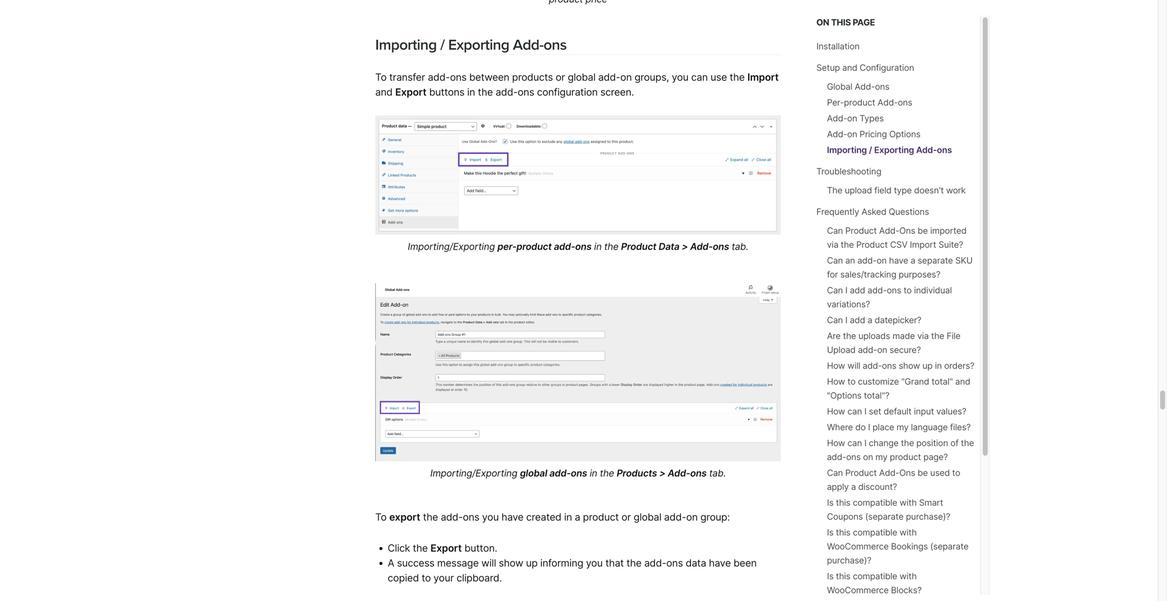Task type: describe. For each thing, give the bounding box(es) containing it.
the left data
[[604, 241, 619, 252]]

on inside to transfer add-ons between products or global add-on groups, you can use the import and export buttons in the add-ons configuration screen.
[[620, 71, 632, 83]]

can inside to transfer add-ons between products or global add-on groups, you can use the import and export buttons in the add-ons configuration screen.
[[691, 71, 708, 83]]

i down variations?
[[845, 315, 848, 326]]

doesn't
[[914, 185, 944, 196]]

how can i change the position of the add-ons on my product page? link
[[827, 438, 974, 463]]

0 horizontal spatial via
[[827, 240, 839, 250]]

2 add from the top
[[850, 315, 865, 326]]

per-product add-ons link
[[827, 97, 913, 108]]

add-on types link
[[827, 113, 884, 124]]

a up uploads
[[868, 315, 873, 326]]

suite?
[[939, 240, 963, 250]]

1 is from the top
[[827, 498, 834, 508]]

product left csv
[[856, 240, 888, 250]]

add- up types on the top right of the page
[[878, 97, 898, 108]]

to down "purposes?"
[[904, 285, 912, 296]]

on down add-on types link
[[847, 129, 857, 140]]

will inside can product add-ons be imported via the product csv import suite? can an add-on have a separate sku for sales/tracking purposes? can i add add-ons to individual variations? can i add a datepicker? are the uploads made via the file upload add-on secure? how will add-ons show up in orders? how to customize "grand total" and "options total"? how can i set default input values? where do i place my language files? how can i change the position of the add-ons on my product page? can product add-ons be used to apply a discount? is this compatible with smart coupons (separate purchase)? is this compatible with woocommerce bookings (separate purchase)? is this compatible with woocommerce blocks?
[[848, 361, 861, 371]]

upload
[[845, 185, 872, 196]]

purposes?
[[899, 269, 941, 280]]

1 with from the top
[[900, 498, 917, 508]]

0 horizontal spatial have
[[502, 512, 524, 524]]

import inside can product add-ons be imported via the product csv import suite? can an add-on have a separate sku for sales/tracking purposes? can i add add-ons to individual variations? can i add a datepicker? are the uploads made via the file upload add-on secure? how will add-ons show up in orders? how to customize "grand total" and "options total"? how can i set default input values? where do i place my language files? how can i change the position of the add-ons on my product page? can product add-ons be used to apply a discount? is this compatible with smart coupons (separate purchase)? is this compatible with woocommerce bookings (separate purchase)? is this compatible with woocommerce blocks?
[[910, 240, 936, 250]]

on left types on the top right of the page
[[847, 113, 857, 124]]

and inside can product add-ons be imported via the product csv import suite? can an add-on have a separate sku for sales/tracking purposes? can i add add-ons to individual variations? can i add a datepicker? are the uploads made via the file upload add-on secure? how will add-ons show up in orders? how to customize "grand total" and "options total"? how can i set default input values? where do i place my language files? how can i change the position of the add-ons on my product page? can product add-ons be used to apply a discount? is this compatible with smart coupons (separate purchase)? is this compatible with woocommerce bookings (separate purchase)? is this compatible with woocommerce blocks?
[[955, 377, 971, 387]]

the
[[827, 185, 843, 196]]

3 with from the top
[[900, 572, 917, 582]]

up inside can product add-ons be imported via the product csv import suite? can an add-on have a separate sku for sales/tracking purposes? can i add add-ons to individual variations? can i add a datepicker? are the uploads made via the file upload add-on secure? how will add-ons show up in orders? how to customize "grand total" and "options total"? how can i set default input values? where do i place my language files? how can i change the position of the add-ons on my product page? can product add-ons be used to apply a discount? is this compatible with smart coupons (separate purchase)? is this compatible with woocommerce bookings (separate purchase)? is this compatible with woocommerce blocks?
[[923, 361, 933, 371]]

global inside to transfer add-ons between products or global add-on groups, you can use the import and export buttons in the add-ons configuration screen.
[[568, 71, 596, 83]]

import inside to transfer add-ons between products or global add-on groups, you can use the import and export buttons in the add-ons configuration screen.
[[748, 71, 779, 83]]

set
[[869, 407, 882, 417]]

can inside can product add-ons be imported via the product csv import suite? can an add-on have a separate sku for sales/tracking purposes? can i add add-ons to individual variations? can i add a datepicker? are the uploads made via the file upload add-on secure? how will add-ons show up in orders? how to customize "grand total" and "options total"? how can i set default input values? where do i place my language files? how can i change the position of the add-ons on my product page? can product add-ons be used to apply a discount? is this compatible with smart coupons (separate purchase)? is this compatible with woocommerce bookings (separate purchase)? is this compatible with woocommerce blocks?
[[848, 438, 862, 449]]

you for informing
[[586, 558, 603, 570]]

the down between
[[478, 86, 493, 98]]

product inside global add-ons per-product add-ons add-on types add-on pricing options importing / exporting add-ons
[[844, 97, 875, 108]]

how will add-ons show up in orders? link
[[827, 361, 975, 371]]

"options
[[827, 391, 862, 401]]

global add-ons per-product add-ons add-on types add-on pricing options importing / exporting add-ons
[[827, 81, 952, 155]]

add- up message
[[441, 512, 463, 524]]

export inside click the export button. a success message will show up informing you that the add-ons data have been copied to your clipboard.
[[431, 543, 462, 555]]

add- up customize
[[863, 361, 882, 371]]

secure?
[[890, 345, 921, 356]]

types
[[860, 113, 884, 124]]

1 can from the top
[[827, 226, 843, 236]]

csv
[[890, 240, 908, 250]]

the up success
[[413, 543, 428, 555]]

pricing
[[860, 129, 887, 140]]

5 can from the top
[[827, 468, 843, 479]]

configuration
[[537, 86, 598, 98]]

product left data
[[621, 241, 657, 252]]

blocks?
[[891, 586, 922, 596]]

ons inside click the export button. a success message will show up informing you that the add-ons data have been copied to your clipboard.
[[666, 558, 683, 570]]

page?
[[924, 452, 948, 463]]

to for to export the add-ons you have created in a product or global add-on group:
[[375, 512, 387, 524]]

buttons
[[429, 86, 465, 98]]

clipboard.
[[457, 572, 502, 585]]

is this compatible with smart coupons (separate purchase)? link
[[827, 498, 951, 522]]

place
[[873, 422, 894, 433]]

how can i set default input values? link
[[827, 407, 967, 417]]

4 how from the top
[[827, 438, 845, 449]]

add- up 'sales/tracking'
[[858, 255, 877, 266]]

product down frequently asked questions link
[[845, 226, 877, 236]]

1 horizontal spatial my
[[897, 422, 909, 433]]

add- left 'group:'
[[664, 512, 686, 524]]

the left "products"
[[600, 468, 614, 479]]

do
[[856, 422, 866, 433]]

frequently
[[817, 207, 859, 217]]

file
[[947, 331, 961, 342]]

0 horizontal spatial /
[[440, 36, 445, 54]]

global add-ons link
[[827, 81, 890, 92]]

1 woocommerce from the top
[[827, 542, 889, 552]]

add- up apply
[[827, 452, 846, 463]]

can i add add-ons to individual variations? link
[[827, 285, 952, 310]]

upload
[[827, 345, 856, 356]]

i right the 'do'
[[868, 422, 870, 433]]

have inside click the export button. a success message will show up informing you that the add-ons data have been copied to your clipboard.
[[709, 558, 731, 570]]

on up 'sales/tracking'
[[877, 255, 887, 266]]

add- up per-product add-ons link
[[855, 81, 875, 92]]

add- right per-
[[554, 241, 575, 252]]

1 add from the top
[[850, 285, 865, 296]]

for
[[827, 269, 838, 280]]

importing/exporting for importing/exporting global add-ons in the products > add-ons tab.
[[430, 468, 518, 479]]

"grand
[[901, 377, 929, 387]]

the right are in the right of the page
[[843, 331, 856, 342]]

can product add-ons be imported via the product csv import suite? link
[[827, 226, 967, 250]]

0 horizontal spatial purchase)?
[[827, 556, 872, 566]]

the upload field type doesn't work
[[827, 185, 966, 196]]

add- down uploads
[[858, 345, 877, 356]]

an
[[845, 255, 855, 266]]

click
[[388, 543, 410, 555]]

export
[[389, 512, 420, 524]]

the right export
[[423, 512, 438, 524]]

the down where do i place my language files? link
[[901, 438, 914, 449]]

position
[[917, 438, 948, 449]]

to transfer add-ons between products or global add-on groups, you can use the import and export buttons in the add-ons configuration screen.
[[375, 71, 779, 98]]

is this compatible with woocommerce bookings (separate purchase)? link
[[827, 528, 969, 566]]

of
[[951, 438, 959, 449]]

1 horizontal spatial or
[[622, 512, 631, 524]]

the right the that
[[627, 558, 642, 570]]

the right the use
[[730, 71, 745, 83]]

language
[[911, 422, 948, 433]]

change
[[869, 438, 899, 449]]

to inside click the export button. a success message will show up informing you that the add-ons data have been copied to your clipboard.
[[422, 572, 431, 585]]

button.
[[465, 543, 497, 555]]

1 vertical spatial my
[[876, 452, 888, 463]]

can an add-on have a separate sku for sales/tracking purposes? link
[[827, 255, 973, 280]]

are
[[827, 331, 841, 342]]

frequently asked questions link
[[817, 207, 929, 217]]

where do i place my language files? link
[[827, 422, 971, 433]]

the up the an
[[841, 240, 854, 250]]

product inside can product add-ons be imported via the product csv import suite? can an add-on have a separate sku for sales/tracking purposes? can i add add-ons to individual variations? can i add a datepicker? are the uploads made via the file upload add-on secure? how will add-ons show up in orders? how to customize "grand total" and "options total"? how can i set default input values? where do i place my language files? how can i change the position of the add-ons on my product page? can product add-ons be used to apply a discount? is this compatible with smart coupons (separate purchase)? is this compatible with woocommerce bookings (separate purchase)? is this compatible with woocommerce blocks?
[[890, 452, 921, 463]]

0 vertical spatial >
[[682, 241, 688, 252]]

discount?
[[858, 482, 897, 493]]

imported
[[930, 226, 967, 236]]

importing/exporting for importing/exporting per-product add-ons in the product data > add-ons tab.
[[408, 241, 495, 252]]

1 vertical spatial via
[[918, 331, 929, 342]]

3 can from the top
[[827, 285, 843, 296]]

will inside click the export button. a success message will show up informing you that the add-ons data have been copied to your clipboard.
[[482, 558, 496, 570]]

have inside can product add-ons be imported via the product csv import suite? can an add-on have a separate sku for sales/tracking purposes? can i add add-ons to individual variations? can i add a datepicker? are the uploads made via the file upload add-on secure? how will add-ons show up in orders? how to customize "grand total" and "options total"? how can i set default input values? where do i place my language files? how can i change the position of the add-ons on my product page? can product add-ons be used to apply a discount? is this compatible with smart coupons (separate purchase)? is this compatible with woocommerce bookings (separate purchase)? is this compatible with woocommerce blocks?
[[889, 255, 908, 266]]

group:
[[701, 512, 730, 524]]

field
[[875, 185, 892, 196]]

product up discount?
[[845, 468, 877, 479]]

importing / exporting add-ons
[[375, 36, 567, 54]]

on left 'group:'
[[686, 512, 698, 524]]

smart
[[919, 498, 943, 508]]

questions
[[889, 207, 929, 217]]

add- down options
[[916, 145, 937, 155]]

a right "created"
[[575, 512, 580, 524]]

individual
[[914, 285, 952, 296]]

2 woocommerce from the top
[[827, 586, 889, 596]]

importing inside global add-ons per-product add-ons add-on types add-on pricing options importing / exporting add-ons
[[827, 145, 867, 155]]

total"
[[932, 377, 953, 387]]

been
[[734, 558, 757, 570]]

2 compatible from the top
[[853, 528, 898, 538]]

the upload field type doesn't work link
[[827, 185, 966, 196]]

a right apply
[[851, 482, 856, 493]]

products
[[617, 468, 657, 479]]

copied
[[388, 572, 419, 585]]

default
[[884, 407, 912, 417]]

/ inside global add-ons per-product add-ons add-on types add-on pricing options importing / exporting add-ons
[[869, 145, 872, 155]]

the right of
[[961, 438, 974, 449]]

add- down between
[[496, 86, 518, 98]]

1 how from the top
[[827, 361, 845, 371]]

0 vertical spatial exporting
[[448, 36, 509, 54]]



Task type: vqa. For each thing, say whether or not it's contained in the screenshot.
BETWEEN
yes



Task type: locate. For each thing, give the bounding box(es) containing it.
1 horizontal spatial and
[[842, 62, 858, 73]]

1 horizontal spatial via
[[918, 331, 929, 342]]

1 vertical spatial /
[[869, 145, 872, 155]]

via
[[827, 240, 839, 250], [918, 331, 929, 342]]

to left 'your' at the bottom left of page
[[422, 572, 431, 585]]

you right the groups,
[[672, 71, 689, 83]]

1 horizontal spatial importing / exporting add-ons link
[[827, 145, 952, 155]]

1 vertical spatial you
[[482, 512, 499, 524]]

installation link
[[817, 41, 860, 52]]

troubleshooting
[[817, 166, 882, 177]]

1 horizontal spatial have
[[709, 558, 731, 570]]

1 horizontal spatial (separate
[[930, 542, 969, 552]]

on this page
[[817, 17, 875, 28]]

my down change
[[876, 452, 888, 463]]

in inside to transfer add-ons between products or global add-on groups, you can use the import and export buttons in the add-ons configuration screen.
[[467, 86, 475, 98]]

informing
[[540, 558, 583, 570]]

0 vertical spatial importing/exporting
[[408, 241, 495, 252]]

add- down per-
[[827, 113, 847, 124]]

>
[[682, 241, 688, 252], [659, 468, 666, 479]]

compatible down the 'is this compatible with smart coupons (separate purchase)?' 'link'
[[853, 528, 898, 538]]

to for to transfer add-ons between products or global add-on groups, you can use the import and export buttons in the add-ons configuration screen.
[[375, 71, 387, 83]]

0 horizontal spatial importing
[[375, 36, 437, 54]]

tab.
[[732, 241, 749, 252], [709, 468, 726, 479]]

1 vertical spatial export
[[431, 543, 462, 555]]

4 can from the top
[[827, 315, 843, 326]]

1 horizontal spatial >
[[682, 241, 688, 252]]

ons
[[544, 36, 567, 54], [450, 71, 467, 83], [875, 81, 890, 92], [518, 86, 534, 98], [898, 97, 913, 108], [937, 145, 952, 155], [575, 241, 592, 252], [713, 241, 729, 252], [887, 285, 902, 296], [882, 361, 897, 371], [846, 452, 861, 463], [571, 468, 587, 479], [690, 468, 707, 479], [463, 512, 480, 524], [666, 558, 683, 570]]

success
[[397, 558, 435, 570]]

show up clipboard.
[[499, 558, 523, 570]]

sku
[[956, 255, 973, 266]]

1 vertical spatial is
[[827, 528, 834, 538]]

0 vertical spatial export
[[395, 86, 427, 98]]

import up separate
[[910, 240, 936, 250]]

0 vertical spatial via
[[827, 240, 839, 250]]

product
[[845, 226, 877, 236], [856, 240, 888, 250], [621, 241, 657, 252], [845, 468, 877, 479]]

you inside click the export button. a success message will show up informing you that the add-ons data have been copied to your clipboard.
[[586, 558, 603, 570]]

can product add-ons be imported via the product csv import suite? can an add-on have a separate sku for sales/tracking purposes? can i add add-ons to individual variations? can i add a datepicker? are the uploads made via the file upload add-on secure? how will add-ons show up in orders? how to customize "grand total" and "options total"? how can i set default input values? where do i place my language files? how can i change the position of the add-ons on my product page? can product add-ons be used to apply a discount? is this compatible with smart coupons (separate purchase)? is this compatible with woocommerce bookings (separate purchase)? is this compatible with woocommerce blocks?
[[827, 226, 975, 596]]

1 vertical spatial import
[[910, 240, 936, 250]]

orders?
[[944, 361, 975, 371]]

troubleshooting link
[[817, 166, 882, 177]]

(separate down discount?
[[865, 512, 904, 522]]

3 is from the top
[[827, 572, 834, 582]]

via right made
[[918, 331, 929, 342]]

2 vertical spatial and
[[955, 377, 971, 387]]

show inside click the export button. a success message will show up informing you that the add-ons data have been copied to your clipboard.
[[499, 558, 523, 570]]

and down transfer at the left top of the page
[[375, 86, 393, 98]]

global down "products"
[[634, 512, 662, 524]]

made
[[893, 331, 915, 342]]

or up configuration
[[556, 71, 565, 83]]

2 horizontal spatial you
[[672, 71, 689, 83]]

0 vertical spatial /
[[440, 36, 445, 54]]

1 vertical spatial woocommerce
[[827, 586, 889, 596]]

up left the informing
[[526, 558, 538, 570]]

2 horizontal spatial and
[[955, 377, 971, 387]]

files?
[[950, 422, 971, 433]]

installation
[[817, 41, 860, 52]]

0 horizontal spatial and
[[375, 86, 393, 98]]

2 ons from the top
[[900, 468, 916, 479]]

frequently asked questions
[[817, 207, 929, 217]]

0 horizontal spatial or
[[556, 71, 565, 83]]

show
[[899, 361, 920, 371], [499, 558, 523, 570]]

0 horizontal spatial global
[[520, 468, 547, 479]]

data
[[659, 241, 680, 252]]

/ up buttons
[[440, 36, 445, 54]]

2 vertical spatial have
[[709, 558, 731, 570]]

export down transfer at the left top of the page
[[395, 86, 427, 98]]

add- up products
[[513, 36, 544, 54]]

1 be from the top
[[918, 226, 928, 236]]

can up 'for'
[[827, 255, 843, 266]]

1 vertical spatial purchase)?
[[827, 556, 872, 566]]

how up ""options"
[[827, 377, 845, 387]]

2 vertical spatial is
[[827, 572, 834, 582]]

will down "button."
[[482, 558, 496, 570]]

this
[[831, 17, 851, 28], [836, 498, 851, 508], [836, 528, 851, 538], [836, 572, 851, 582]]

woocommerce down coupons
[[827, 542, 889, 552]]

2 vertical spatial you
[[586, 558, 603, 570]]

0 vertical spatial add
[[850, 285, 865, 296]]

1 to from the top
[[375, 71, 387, 83]]

1 vertical spatial tab.
[[709, 468, 726, 479]]

1 horizontal spatial will
[[848, 361, 861, 371]]

0 vertical spatial ons
[[900, 226, 916, 236]]

0 vertical spatial up
[[923, 361, 933, 371]]

how up where
[[827, 407, 845, 417]]

1 vertical spatial compatible
[[853, 528, 898, 538]]

0 vertical spatial show
[[899, 361, 920, 371]]

1 vertical spatial importing/exporting
[[430, 468, 518, 479]]

0 horizontal spatial >
[[659, 468, 666, 479]]

1 vertical spatial importing
[[827, 145, 867, 155]]

work
[[946, 185, 966, 196]]

exporting inside global add-ons per-product add-ons add-on types add-on pricing options importing / exporting add-ons
[[874, 145, 914, 155]]

2 vertical spatial with
[[900, 572, 917, 582]]

add- up discount?
[[879, 468, 900, 479]]

3 compatible from the top
[[853, 572, 898, 582]]

0 vertical spatial tab.
[[732, 241, 749, 252]]

(separate
[[865, 512, 904, 522], [930, 542, 969, 552]]

1 vertical spatial (separate
[[930, 542, 969, 552]]

compatible up blocks?
[[853, 572, 898, 582]]

1 horizontal spatial up
[[923, 361, 933, 371]]

via up 'for'
[[827, 240, 839, 250]]

1 vertical spatial up
[[526, 558, 538, 570]]

values?
[[937, 407, 967, 417]]

global up "created"
[[520, 468, 547, 479]]

importing up transfer at the left top of the page
[[375, 36, 437, 54]]

i up variations?
[[845, 285, 848, 296]]

to export the add-ons you have created in a product or global add-on group:
[[375, 512, 730, 524]]

screen.
[[600, 86, 634, 98]]

1 vertical spatial global
[[520, 468, 547, 479]]

1 vertical spatial show
[[499, 558, 523, 570]]

> right "products"
[[659, 468, 666, 479]]

coupons
[[827, 512, 863, 522]]

1 horizontal spatial import
[[910, 240, 936, 250]]

importing / exporting add-ons link down options
[[827, 145, 952, 155]]

how to customize "grand total" and "options total"? link
[[827, 377, 971, 401]]

1 horizontal spatial global
[[568, 71, 596, 83]]

2 can from the top
[[827, 255, 843, 266]]

can down 'for'
[[827, 285, 843, 296]]

1 vertical spatial be
[[918, 468, 928, 479]]

input
[[914, 407, 934, 417]]

configuration
[[860, 62, 914, 73]]

1 vertical spatial will
[[482, 558, 496, 570]]

the left file
[[931, 331, 945, 342]]

a
[[911, 255, 916, 266], [868, 315, 873, 326], [851, 482, 856, 493], [575, 512, 580, 524]]

1 vertical spatial ons
[[900, 468, 916, 479]]

can left the use
[[691, 71, 708, 83]]

is this compatible with woocommerce blocks? link
[[827, 572, 922, 596]]

export inside to transfer add-ons between products or global add-on groups, you can use the import and export buttons in the add-ons configuration screen.
[[395, 86, 427, 98]]

1 vertical spatial exporting
[[874, 145, 914, 155]]

you left the that
[[586, 558, 603, 570]]

import
[[748, 71, 779, 83], [910, 240, 936, 250]]

1 horizontal spatial you
[[586, 558, 603, 570]]

add- right data
[[690, 241, 713, 252]]

is
[[827, 498, 834, 508], [827, 528, 834, 538], [827, 572, 834, 582]]

1 vertical spatial >
[[659, 468, 666, 479]]

add- down 'sales/tracking'
[[868, 285, 887, 296]]

a up "purposes?"
[[911, 255, 916, 266]]

with up blocks?
[[900, 572, 917, 582]]

be
[[918, 226, 928, 236], [918, 468, 928, 479]]

click the export button. a success message will show up informing you that the add-ons data have been copied to your clipboard.
[[388, 543, 757, 585]]

setup and configuration
[[817, 62, 914, 73]]

0 vertical spatial you
[[672, 71, 689, 83]]

products
[[512, 71, 553, 83]]

global
[[827, 81, 853, 92]]

page
[[853, 17, 875, 28]]

data
[[686, 558, 706, 570]]

0 vertical spatial have
[[889, 255, 908, 266]]

2 with from the top
[[900, 528, 917, 538]]

0 vertical spatial importing / exporting add-ons link
[[375, 36, 567, 54]]

0 vertical spatial be
[[918, 226, 928, 236]]

0 horizontal spatial (separate
[[865, 512, 904, 522]]

0 horizontal spatial import
[[748, 71, 779, 83]]

add- left the data
[[644, 558, 667, 570]]

add- down add-on types link
[[827, 129, 847, 140]]

import right the use
[[748, 71, 779, 83]]

add- right "products"
[[668, 468, 690, 479]]

compatible down discount?
[[853, 498, 898, 508]]

per-
[[827, 97, 844, 108]]

/ down pricing
[[869, 145, 872, 155]]

add- up the "to export the add-ons you have created in a product or global add-on group:"
[[550, 468, 571, 479]]

to up ""options"
[[848, 377, 856, 387]]

export up message
[[431, 543, 462, 555]]

or
[[556, 71, 565, 83], [622, 512, 631, 524]]

purchase)? up is this compatible with woocommerce blocks? link
[[827, 556, 872, 566]]

add up variations?
[[850, 285, 865, 296]]

global up configuration
[[568, 71, 596, 83]]

can i add a datepicker? link
[[827, 315, 922, 326]]

1 ons from the top
[[900, 226, 916, 236]]

(separate right bookings
[[930, 542, 969, 552]]

2 vertical spatial compatible
[[853, 572, 898, 582]]

3 how from the top
[[827, 407, 845, 417]]

0 vertical spatial and
[[842, 62, 858, 73]]

use
[[711, 71, 727, 83]]

and down orders?
[[955, 377, 971, 387]]

or inside to transfer add-ons between products or global add-on groups, you can use the import and export buttons in the add-ons configuration screen.
[[556, 71, 565, 83]]

0 vertical spatial my
[[897, 422, 909, 433]]

can
[[827, 226, 843, 236], [827, 255, 843, 266], [827, 285, 843, 296], [827, 315, 843, 326], [827, 468, 843, 479]]

and up global add-ons link
[[842, 62, 858, 73]]

2 horizontal spatial global
[[634, 512, 662, 524]]

on down uploads
[[877, 345, 887, 356]]

0 horizontal spatial export
[[395, 86, 427, 98]]

0 vertical spatial to
[[375, 71, 387, 83]]

setup
[[817, 62, 840, 73]]

2 how from the top
[[827, 377, 845, 387]]

where
[[827, 422, 853, 433]]

1 horizontal spatial purchase)?
[[906, 512, 951, 522]]

a
[[388, 558, 394, 570]]

importing/exporting global add-ons in the products > add-ons tab.
[[430, 468, 726, 479]]

with up bookings
[[900, 528, 917, 538]]

0 vertical spatial importing
[[375, 36, 437, 54]]

can down the frequently
[[827, 226, 843, 236]]

0 horizontal spatial will
[[482, 558, 496, 570]]

purchase)?
[[906, 512, 951, 522], [827, 556, 872, 566]]

up
[[923, 361, 933, 371], [526, 558, 538, 570]]

total"?
[[864, 391, 890, 401]]

show down secure?
[[899, 361, 920, 371]]

0 horizontal spatial can
[[691, 71, 708, 83]]

add
[[850, 285, 865, 296], [850, 315, 865, 326]]

used
[[930, 468, 950, 479]]

add- up screen.
[[598, 71, 620, 83]]

you for groups,
[[672, 71, 689, 83]]

1 vertical spatial with
[[900, 528, 917, 538]]

transfer
[[389, 71, 425, 83]]

1 vertical spatial to
[[375, 512, 387, 524]]

0 horizontal spatial exporting
[[448, 36, 509, 54]]

0 horizontal spatial you
[[482, 512, 499, 524]]

0 vertical spatial or
[[556, 71, 565, 83]]

purchase)? down smart
[[906, 512, 951, 522]]

message
[[437, 558, 479, 570]]

can
[[691, 71, 708, 83], [848, 438, 862, 449]]

and inside to transfer add-ons between products or global add-on groups, you can use the import and export buttons in the add-ons configuration screen.
[[375, 86, 393, 98]]

on
[[817, 17, 829, 28]]

to left export
[[375, 512, 387, 524]]

0 horizontal spatial up
[[526, 558, 538, 570]]

show inside can product add-ons be imported via the product csv import suite? can an add-on have a separate sku for sales/tracking purposes? can i add add-ons to individual variations? can i add a datepicker? are the uploads made via the file upload add-on secure? how will add-ons show up in orders? how to customize "grand total" and "options total"? how can i set default input values? where do i place my language files? how can i change the position of the add-ons on my product page? can product add-ons be used to apply a discount? is this compatible with smart coupons (separate purchase)? is this compatible with woocommerce bookings (separate purchase)? is this compatible with woocommerce blocks?
[[899, 361, 920, 371]]

1 compatible from the top
[[853, 498, 898, 508]]

to right used
[[952, 468, 961, 479]]

be down the questions
[[918, 226, 928, 236]]

will
[[848, 361, 861, 371], [482, 558, 496, 570]]

can up apply
[[827, 468, 843, 479]]

my
[[897, 422, 909, 433], [876, 452, 888, 463]]

exporting up between
[[448, 36, 509, 54]]

1 horizontal spatial can
[[848, 438, 862, 449]]

1 horizontal spatial show
[[899, 361, 920, 371]]

to inside to transfer add-ons between products or global add-on groups, you can use the import and export buttons in the add-ons configuration screen.
[[375, 71, 387, 83]]

bookings
[[891, 542, 928, 552]]

my down default
[[897, 422, 909, 433]]

setup and configuration link
[[817, 62, 914, 73]]

0 vertical spatial woocommerce
[[827, 542, 889, 552]]

customize
[[858, 377, 899, 387]]

between
[[469, 71, 510, 83]]

0 vertical spatial can
[[691, 71, 708, 83]]

in inside can product add-ons be imported via the product csv import suite? can an add-on have a separate sku for sales/tracking purposes? can i add add-ons to individual variations? can i add a datepicker? are the uploads made via the file upload add-on secure? how will add-ons show up in orders? how to customize "grand total" and "options total"? how can i set default input values? where do i place my language files? how can i change the position of the add-ons on my product page? can product add-ons be used to apply a discount? is this compatible with smart coupons (separate purchase)? is this compatible with woocommerce bookings (separate purchase)? is this compatible with woocommerce blocks?
[[935, 361, 942, 371]]

1 horizontal spatial exporting
[[874, 145, 914, 155]]

add- up buttons
[[428, 71, 450, 83]]

that
[[606, 558, 624, 570]]

2 is from the top
[[827, 528, 834, 538]]

sales/tracking
[[841, 269, 897, 280]]

1 horizontal spatial tab.
[[732, 241, 749, 252]]

0 vertical spatial is
[[827, 498, 834, 508]]

2 be from the top
[[918, 468, 928, 479]]

on down change
[[863, 452, 873, 463]]

have down csv
[[889, 255, 908, 266]]

0 vertical spatial compatible
[[853, 498, 898, 508]]

0 horizontal spatial my
[[876, 452, 888, 463]]

0 horizontal spatial show
[[499, 558, 523, 570]]

add- up csv
[[879, 226, 900, 236]]

datepicker?
[[875, 315, 922, 326]]

i down the 'do'
[[865, 438, 867, 449]]

exporting down options
[[874, 145, 914, 155]]

> right data
[[682, 241, 688, 252]]

1 vertical spatial or
[[622, 512, 631, 524]]

add- inside click the export button. a success message will show up informing you that the add-ons data have been copied to your clipboard.
[[644, 558, 667, 570]]

0 vertical spatial global
[[568, 71, 596, 83]]

1 horizontal spatial importing
[[827, 145, 867, 155]]

1 vertical spatial importing / exporting add-ons link
[[827, 145, 952, 155]]

you inside to transfer add-ons between products or global add-on groups, you can use the import and export buttons in the add-ons configuration screen.
[[672, 71, 689, 83]]

are the uploads made via the file upload add-on secure? link
[[827, 331, 961, 356]]

options
[[890, 129, 921, 140]]

0 vertical spatial (separate
[[865, 512, 904, 522]]

in
[[467, 86, 475, 98], [594, 241, 602, 252], [935, 361, 942, 371], [590, 468, 597, 479], [564, 512, 572, 524]]

2 to from the top
[[375, 512, 387, 524]]

1 vertical spatial and
[[375, 86, 393, 98]]

up inside click the export button. a success message will show up informing you that the add-ons data have been copied to your clipboard.
[[526, 558, 538, 570]]

0 vertical spatial purchase)?
[[906, 512, 951, 522]]

how down where
[[827, 438, 845, 449]]

with left smart
[[900, 498, 917, 508]]

1 horizontal spatial export
[[431, 543, 462, 555]]



